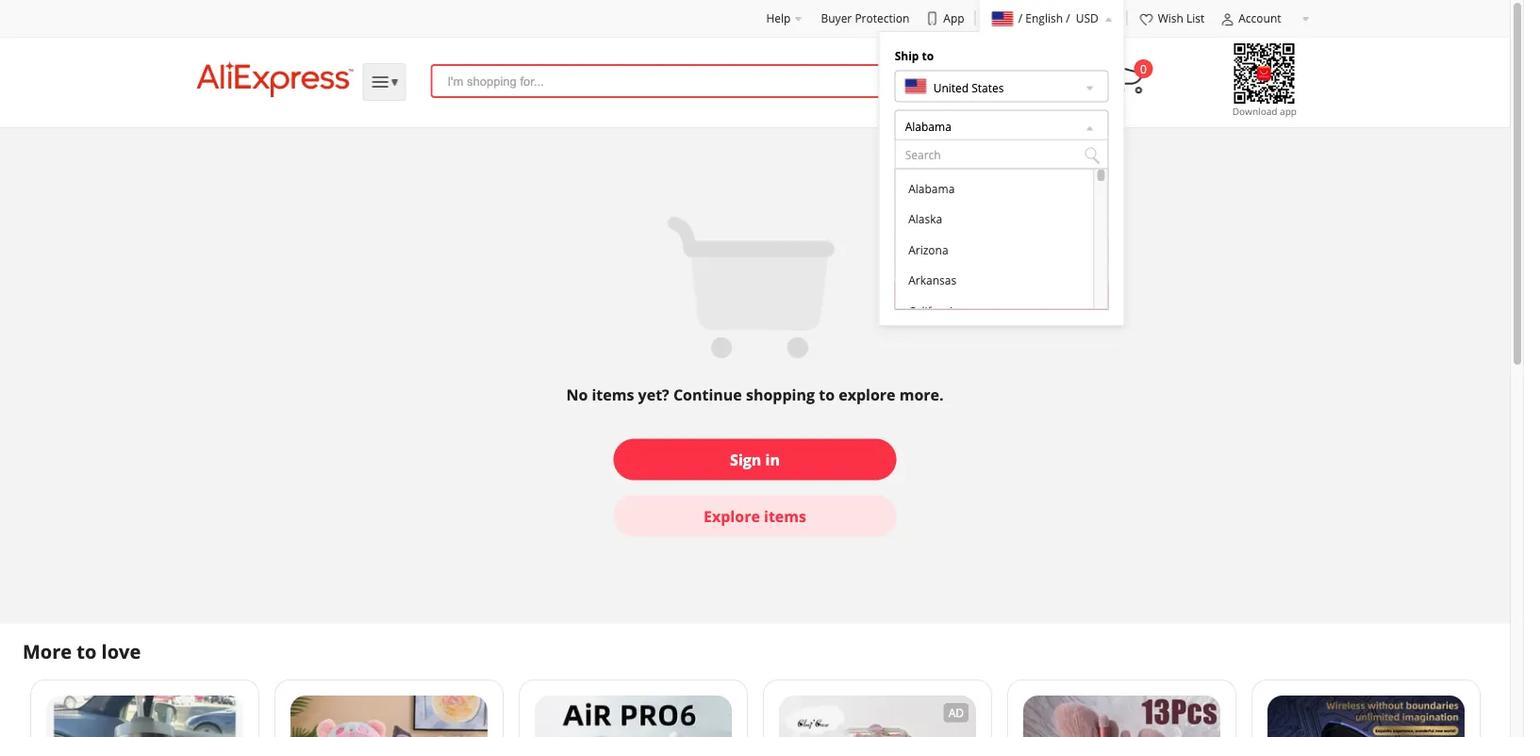 Task type: locate. For each thing, give the bounding box(es) containing it.
to for ship to
[[922, 48, 934, 63]]

app link
[[925, 10, 964, 27]]

ad
[[948, 705, 964, 721]]

Search text field
[[895, 139, 1109, 169]]

0
[[1140, 61, 1147, 76]]

items for no
[[592, 385, 634, 405]]

2 vertical spatial to
[[77, 639, 97, 665]]

1 vertical spatial usd
[[902, 242, 925, 257]]

usd ( us dollar )
[[902, 242, 990, 257]]

explore
[[704, 506, 760, 526]]

more.
[[899, 385, 944, 405]]

alabama up language
[[905, 118, 951, 134]]

0 vertical spatial items
[[592, 385, 634, 405]]

0 horizontal spatial items
[[592, 385, 634, 405]]

love
[[101, 639, 141, 665]]

to
[[922, 48, 934, 63], [819, 385, 835, 405], [77, 639, 97, 665]]

continue
[[673, 385, 742, 405]]

in
[[765, 449, 780, 470]]

alaska
[[908, 211, 942, 226]]

2 horizontal spatial to
[[922, 48, 934, 63]]

alabama
[[905, 118, 951, 134], [908, 180, 954, 196]]

alabama link
[[895, 110, 1109, 142]]

united states link
[[895, 70, 1109, 102]]

download app image
[[1208, 40, 1321, 119]]

wish
[[1158, 10, 1184, 26]]

usd left (
[[902, 242, 925, 257]]

I'm shopping for... text field
[[448, 66, 1076, 96]]

ad link
[[763, 680, 992, 738]]

yet?
[[638, 385, 669, 405]]

1 vertical spatial to
[[819, 385, 835, 405]]

buyer protection
[[821, 10, 909, 26]]

to right ship
[[922, 48, 934, 63]]

alabama up alaska
[[908, 180, 954, 196]]

size image
[[1220, 12, 1235, 27]]

account link
[[1220, 10, 1310, 27]]

size image
[[1139, 12, 1154, 27]]

1 horizontal spatial items
[[764, 506, 806, 526]]

/ right english
[[1066, 10, 1070, 26]]

/ left english
[[1018, 10, 1022, 26]]

0 horizontal spatial usd
[[902, 242, 925, 257]]

usd
[[1076, 10, 1098, 26], [902, 242, 925, 257]]

to left love
[[77, 639, 97, 665]]

app
[[943, 10, 964, 26]]

items
[[592, 385, 634, 405], [764, 506, 806, 526]]

language
[[895, 142, 949, 157]]

items right no
[[592, 385, 634, 405]]

no items yet? continue shopping to explore more.
[[566, 385, 944, 405]]

1 vertical spatial items
[[764, 506, 806, 526]]

/
[[1018, 10, 1022, 26], [1066, 10, 1070, 26]]

0 vertical spatial usd
[[1076, 10, 1098, 26]]

items right the explore
[[764, 506, 806, 526]]

currency
[[895, 211, 946, 227]]

0 horizontal spatial /
[[1018, 10, 1022, 26]]

1 horizontal spatial /
[[1066, 10, 1070, 26]]

0 vertical spatial alabama
[[905, 118, 951, 134]]

0 horizontal spatial to
[[77, 639, 97, 665]]

to left explore on the bottom right of the page
[[819, 385, 835, 405]]

help
[[766, 10, 791, 26]]

usd right english
[[1076, 10, 1098, 26]]

0 vertical spatial to
[[922, 48, 934, 63]]

sign in button
[[613, 439, 896, 481]]



Task type: describe. For each thing, give the bounding box(es) containing it.
ship
[[895, 48, 919, 63]]

california
[[908, 303, 958, 318]]

buyer protection link
[[821, 10, 909, 26]]

buyer
[[821, 10, 852, 26]]

sign
[[730, 449, 761, 470]]

list
[[1186, 10, 1205, 26]]

shopping
[[746, 385, 815, 405]]

items for explore
[[764, 506, 806, 526]]

/ english / usd
[[1018, 10, 1098, 26]]

alabama inside 'link'
[[905, 118, 951, 134]]

explore
[[839, 385, 896, 405]]

more to love
[[23, 639, 141, 665]]

wish list link
[[1139, 10, 1205, 27]]

protection
[[855, 10, 909, 26]]

arizona
[[908, 242, 948, 257]]

dollar
[[952, 242, 983, 257]]

usd ( us dollar ) link
[[902, 235, 990, 265]]

)
[[986, 242, 990, 257]]

united
[[933, 80, 969, 95]]

english
[[1025, 10, 1063, 26]]

ship to
[[895, 48, 934, 63]]

wish list
[[1158, 10, 1205, 26]]

sign in
[[730, 449, 780, 470]]

1 horizontal spatial usd
[[1076, 10, 1098, 26]]

no
[[566, 385, 588, 405]]

explore items link
[[613, 496, 896, 537]]

1 horizontal spatial to
[[819, 385, 835, 405]]

united states
[[933, 80, 1004, 95]]

us
[[934, 242, 949, 257]]

states
[[972, 80, 1004, 95]]

1 vertical spatial alabama
[[908, 180, 954, 196]]

1 / from the left
[[1018, 10, 1022, 26]]

to for more to love
[[77, 639, 97, 665]]

arkansas
[[908, 272, 956, 288]]

explore items
[[704, 506, 806, 526]]

(
[[928, 242, 931, 257]]

2 / from the left
[[1066, 10, 1070, 26]]

more
[[23, 639, 72, 665]]

0 link
[[1113, 59, 1153, 94]]

account
[[1239, 10, 1281, 26]]



Task type: vqa. For each thing, say whether or not it's contained in the screenshot.
BUTTON
no



